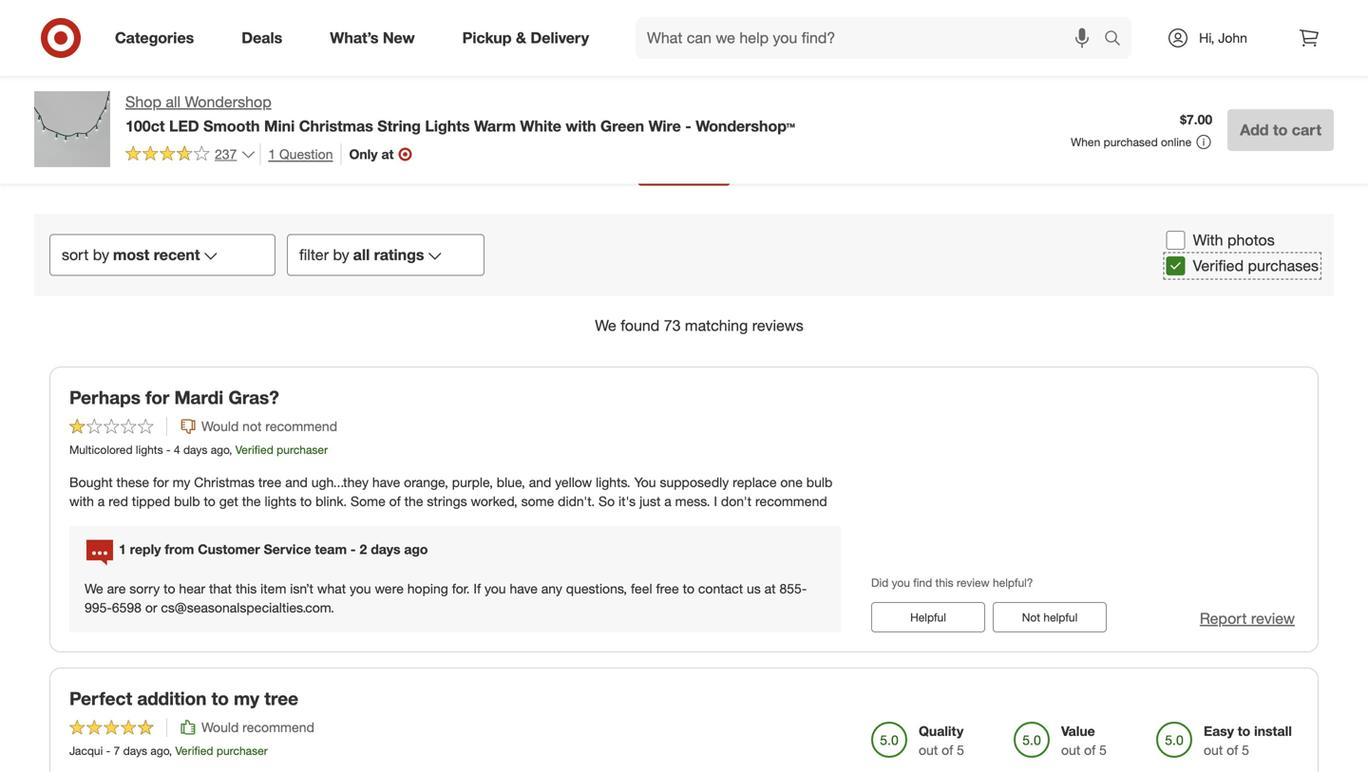 Task type: locate. For each thing, give the bounding box(es) containing it.
have inside we are sorry to hear that this item isn't what you were hoping for. if you have any questions, feel free to contact us at 855- 995-6598 or cs@seasonalspecialties.com.
[[510, 581, 538, 597]]

of down the quality
[[942, 742, 954, 759]]

my up 'would recommend'
[[234, 688, 259, 710]]

0 vertical spatial for
[[146, 387, 169, 409]]

guest review image 1 of 12, zoom in image
[[215, 0, 334, 112]]

with inside shop all wondershop 100ct led smooth mini christmas string lights warm white with green wire - wondershop™
[[566, 117, 597, 135]]

to left get
[[204, 493, 216, 510]]

photos
[[1228, 231, 1275, 250]]

2 vertical spatial ago
[[151, 744, 169, 758]]

1 horizontal spatial with
[[566, 117, 597, 135]]

, down would not recommend
[[229, 443, 232, 457]]

bulb right one
[[807, 474, 833, 491]]

out down the value in the bottom of the page
[[1062, 742, 1081, 759]]

sort by most recent
[[62, 246, 200, 264]]

gras?
[[229, 387, 279, 409]]

1 vertical spatial for
[[153, 474, 169, 491]]

0 horizontal spatial 1
[[119, 541, 126, 558]]

5 inside quality out of 5
[[957, 742, 965, 759]]

christmas inside bought these for my christmas tree and ugh...they have orange, purple, blue, and yellow lights. you supposedly replace one bulb with a red tipped bulb to get the lights to blink. some of the strings worked, some didn't. so it's just a mess. i don't recommend
[[194, 474, 255, 491]]

1 vertical spatial have
[[510, 581, 538, 597]]

we found 73 matching reviews
[[595, 316, 804, 335]]

only
[[349, 146, 378, 162]]

when
[[1071, 135, 1101, 149]]

bought these for my christmas tree and ugh...they have orange, purple, blue, and yellow lights. you supposedly replace one bulb with a red tipped bulb to get the lights to blink. some of the strings worked, some didn't. so it's just a mess. i don't recommend
[[69, 474, 833, 510]]

jacqui
[[69, 744, 103, 758]]

1 horizontal spatial christmas
[[299, 117, 373, 135]]

review right report
[[1252, 610, 1296, 628]]

6598
[[112, 600, 142, 616]]

0 vertical spatial tree
[[258, 474, 282, 491]]

0 vertical spatial with
[[566, 117, 597, 135]]

yellow
[[555, 474, 592, 491]]

wondershop
[[185, 93, 272, 111]]

days right '7'
[[123, 744, 147, 758]]

at right us
[[765, 581, 776, 597]]

1 horizontal spatial by
[[333, 246, 349, 264]]

1 horizontal spatial days
[[183, 443, 208, 457]]

you right if
[[485, 581, 506, 597]]

have inside bought these for my christmas tree and ugh...they have orange, purple, blue, and yellow lights. you supposedly replace one bulb with a red tipped bulb to get the lights to blink. some of the strings worked, some didn't. so it's just a mess. i don't recommend
[[372, 474, 400, 491]]

1 horizontal spatial lights
[[265, 493, 297, 510]]

value
[[1062, 723, 1096, 740]]

1 for 1 question
[[268, 146, 276, 162]]

guest review image 5 of 12, zoom in image
[[751, 0, 870, 112]]

days right 2
[[371, 541, 401, 558]]

0 horizontal spatial bulb
[[174, 493, 200, 510]]

days
[[183, 443, 208, 457], [371, 541, 401, 558], [123, 744, 147, 758]]

0 horizontal spatial days
[[123, 744, 147, 758]]

ago right '7'
[[151, 744, 169, 758]]

shop all wondershop 100ct led smooth mini christmas string lights warm white with green wire - wondershop™
[[125, 93, 796, 135]]

guest review image 3 of 12, zoom in image
[[483, 0, 602, 112]]

verified down with
[[1194, 257, 1244, 275]]

5
[[957, 742, 965, 759], [1100, 742, 1107, 759], [1242, 742, 1250, 759]]

bought
[[69, 474, 113, 491]]

1
[[268, 146, 276, 162], [119, 541, 126, 558]]

0 horizontal spatial out
[[919, 742, 938, 759]]

filter by all ratings
[[299, 246, 424, 264]]

verified down not
[[235, 443, 274, 457]]

0 vertical spatial at
[[382, 146, 394, 162]]

0 horizontal spatial we
[[85, 581, 103, 597]]

1 horizontal spatial and
[[529, 474, 552, 491]]

1 out from the left
[[919, 742, 938, 759]]

1 horizontal spatial you
[[485, 581, 506, 597]]

did
[[872, 576, 889, 590]]

bulb right the tipped
[[174, 493, 200, 510]]

out inside quality out of 5
[[919, 742, 938, 759]]

we up 995-
[[85, 581, 103, 597]]

ago up the hoping
[[404, 541, 428, 558]]

you right did
[[892, 576, 910, 590]]

all inside shop all wondershop 100ct led smooth mini christmas string lights warm white with green wire - wondershop™
[[166, 93, 181, 111]]

recent
[[154, 246, 200, 264]]

1 vertical spatial recommend
[[756, 493, 828, 510]]

ago
[[211, 443, 229, 457], [404, 541, 428, 558], [151, 744, 169, 758]]

2 would from the top
[[202, 719, 239, 736]]

Verified purchases checkbox
[[1167, 257, 1186, 276]]

1 vertical spatial my
[[234, 688, 259, 710]]

this up cs@seasonalspecialties.com.
[[236, 581, 257, 597]]

when purchased online
[[1071, 135, 1192, 149]]

have up some
[[372, 474, 400, 491]]

with down bought
[[69, 493, 94, 510]]

shop
[[125, 93, 162, 111]]

0 vertical spatial all
[[166, 93, 181, 111]]

5 inside easy to install out of 5
[[1242, 742, 1250, 759]]

tree
[[258, 474, 282, 491], [265, 688, 298, 710]]

search
[[1096, 30, 1142, 49]]

tree down would not recommend
[[258, 474, 282, 491]]

to inside easy to install out of 5
[[1238, 723, 1251, 740]]

to inside button
[[1274, 121, 1288, 139]]

we for we found 73 matching reviews
[[595, 316, 617, 335]]

2 5 from the left
[[1100, 742, 1107, 759]]

the
[[242, 493, 261, 510], [405, 493, 423, 510]]

christmas
[[299, 117, 373, 135], [194, 474, 255, 491]]

purchaser
[[277, 443, 328, 457], [217, 744, 268, 758]]

blink.
[[316, 493, 347, 510]]

0 horizontal spatial by
[[93, 246, 109, 264]]

1 vertical spatial ,
[[169, 744, 172, 758]]

73
[[664, 316, 681, 335]]

2 a from the left
[[665, 493, 672, 510]]

1 horizontal spatial 5
[[1100, 742, 1107, 759]]

0 vertical spatial ago
[[211, 443, 229, 457]]

and left ugh...they
[[285, 474, 308, 491]]

white
[[520, 117, 562, 135]]

my inside bought these for my christmas tree and ugh...they have orange, purple, blue, and yellow lights. you supposedly replace one bulb with a red tipped bulb to get the lights to blink. some of the strings worked, some didn't. so it's just a mess. i don't recommend
[[173, 474, 190, 491]]

sort
[[62, 246, 89, 264]]

0 horizontal spatial a
[[98, 493, 105, 510]]

purchaser down 'would recommend'
[[217, 744, 268, 758]]

1 reply from customer service team - 2 days ago
[[119, 541, 428, 558]]

995-
[[85, 600, 112, 616]]

tree up 'would recommend'
[[265, 688, 298, 710]]

we inside we are sorry to hear that this item isn't what you were hoping for. if you have any questions, feel free to contact us at 855- 995-6598 or cs@seasonalspecialties.com.
[[85, 581, 103, 597]]

mardi
[[174, 387, 224, 409]]

1 vertical spatial bulb
[[174, 493, 200, 510]]

would not recommend
[[202, 418, 337, 435]]

would down perfect addition to my tree
[[202, 719, 239, 736]]

1 vertical spatial at
[[765, 581, 776, 597]]

all
[[166, 93, 181, 111], [353, 246, 370, 264]]

of right some
[[389, 493, 401, 510]]

0 horizontal spatial with
[[69, 493, 94, 510]]

of down easy
[[1227, 742, 1239, 759]]

with right the white
[[566, 117, 597, 135]]

1 horizontal spatial 1
[[268, 146, 276, 162]]

this right find
[[936, 576, 954, 590]]

review
[[1036, 53, 1075, 70], [957, 576, 990, 590], [1252, 610, 1296, 628]]

0 vertical spatial review
[[1036, 53, 1075, 70]]

0 vertical spatial we
[[595, 316, 617, 335]]

pickup & delivery link
[[446, 17, 613, 59]]

5 for value out of 5
[[1100, 742, 1107, 759]]

we left found
[[595, 316, 617, 335]]

1 horizontal spatial all
[[353, 246, 370, 264]]

we
[[595, 316, 617, 335], [85, 581, 103, 597]]

1 horizontal spatial my
[[234, 688, 259, 710]]

mess.
[[675, 493, 711, 510]]

1 vertical spatial lights
[[265, 493, 297, 510]]

1 by from the left
[[93, 246, 109, 264]]

0 horizontal spatial lights
[[136, 443, 163, 457]]

lights left 4
[[136, 443, 163, 457]]

- right wire
[[686, 117, 692, 135]]

0 vertical spatial verified
[[1194, 257, 1244, 275]]

a left red
[[98, 493, 105, 510]]

2 vertical spatial review
[[1252, 610, 1296, 628]]

a right just
[[665, 493, 672, 510]]

1 horizontal spatial verified
[[235, 443, 274, 457]]

1 left reply
[[119, 541, 126, 558]]

to right easy
[[1238, 723, 1251, 740]]

out inside the value out of 5
[[1062, 742, 1081, 759]]

0 horizontal spatial you
[[350, 581, 371, 597]]

1 horizontal spatial purchaser
[[277, 443, 328, 457]]

0 vertical spatial 1
[[268, 146, 276, 162]]

you
[[892, 576, 910, 590], [350, 581, 371, 597], [485, 581, 506, 597]]

of down the value in the bottom of the page
[[1085, 742, 1096, 759]]

2 vertical spatial verified
[[175, 744, 213, 758]]

1 would from the top
[[202, 418, 239, 435]]

categories
[[115, 29, 194, 47]]

ago right 4
[[211, 443, 229, 457]]

some
[[351, 493, 386, 510]]

the right get
[[242, 493, 261, 510]]

0 horizontal spatial this
[[236, 581, 257, 597]]

all up led
[[166, 93, 181, 111]]

what's new
[[330, 29, 415, 47]]

2 by from the left
[[333, 246, 349, 264]]

verified purchases
[[1194, 257, 1319, 275]]

review left "helpful?"
[[957, 576, 990, 590]]

wondershop™
[[696, 117, 796, 135]]

out down easy
[[1204, 742, 1224, 759]]

- left 4
[[166, 443, 171, 457]]

days right 4
[[183, 443, 208, 457]]

1 horizontal spatial ,
[[229, 443, 232, 457]]

0 horizontal spatial the
[[242, 493, 261, 510]]

1 horizontal spatial have
[[510, 581, 538, 597]]

all left ratings
[[353, 246, 370, 264]]

0 horizontal spatial all
[[166, 93, 181, 111]]

1 vertical spatial 1
[[119, 541, 126, 558]]

1 question link
[[260, 143, 333, 165]]

0 horizontal spatial ago
[[151, 744, 169, 758]]

pickup & delivery
[[463, 29, 589, 47]]

add to cart
[[1241, 121, 1322, 139]]

1 vertical spatial would
[[202, 719, 239, 736]]

you
[[635, 474, 656, 491]]

0 horizontal spatial and
[[285, 474, 308, 491]]

5 inside the value out of 5
[[1100, 742, 1107, 759]]

christmas up get
[[194, 474, 255, 491]]

-
[[686, 117, 692, 135], [166, 443, 171, 457], [351, 541, 356, 558], [106, 744, 111, 758]]

1 horizontal spatial out
[[1062, 742, 1081, 759]]

0 horizontal spatial review
[[957, 576, 990, 590]]

0 vertical spatial would
[[202, 418, 239, 435]]

1 horizontal spatial bulb
[[807, 474, 833, 491]]

1 inside 1 question link
[[268, 146, 276, 162]]

3 5 from the left
[[1242, 742, 1250, 759]]

by right filter
[[333, 246, 349, 264]]

1 horizontal spatial review
[[1036, 53, 1075, 70]]

verified down perfect addition to my tree
[[175, 744, 213, 758]]

one
[[781, 474, 803, 491]]

3 out from the left
[[1204, 742, 1224, 759]]

we for we are sorry to hear that this item isn't what you were hoping for. if you have any questions, feel free to contact us at 855- 995-6598 or cs@seasonalspecialties.com.
[[85, 581, 103, 597]]

cs@seasonalspecialties.com.
[[161, 600, 334, 616]]

,
[[229, 443, 232, 457], [169, 744, 172, 758]]

worked,
[[471, 493, 518, 510]]

bulb
[[807, 474, 833, 491], [174, 493, 200, 510]]

0 horizontal spatial christmas
[[194, 474, 255, 491]]

0 horizontal spatial 5
[[957, 742, 965, 759]]

0 vertical spatial lights
[[136, 443, 163, 457]]

to left hear
[[164, 581, 175, 597]]

5 for quality out of 5
[[957, 742, 965, 759]]

ugh...they
[[311, 474, 369, 491]]

1 vertical spatial with
[[69, 493, 94, 510]]

2 horizontal spatial 5
[[1242, 742, 1250, 759]]

didn't.
[[558, 493, 595, 510]]

0 horizontal spatial my
[[173, 474, 190, 491]]

and up "some"
[[529, 474, 552, 491]]

out down the quality
[[919, 742, 938, 759]]

0 horizontal spatial have
[[372, 474, 400, 491]]

strings
[[427, 493, 467, 510]]

if
[[474, 581, 481, 597]]

1 vertical spatial verified
[[235, 443, 274, 457]]

to right add at right top
[[1274, 121, 1288, 139]]

christmas up only on the top of page
[[299, 117, 373, 135]]

0 vertical spatial my
[[173, 474, 190, 491]]

would
[[202, 418, 239, 435], [202, 719, 239, 736]]

you right what
[[350, 581, 371, 597]]

1 horizontal spatial at
[[765, 581, 776, 597]]

2 horizontal spatial you
[[892, 576, 910, 590]]

0 horizontal spatial at
[[382, 146, 394, 162]]

2 horizontal spatial review
[[1252, 610, 1296, 628]]

1 vertical spatial all
[[353, 246, 370, 264]]

1 horizontal spatial we
[[595, 316, 617, 335]]

easy
[[1204, 723, 1235, 740]]

1 vertical spatial review
[[957, 576, 990, 590]]

lights up service
[[265, 493, 297, 510]]

2 horizontal spatial out
[[1204, 742, 1224, 759]]

1 horizontal spatial a
[[665, 493, 672, 510]]

not
[[1023, 611, 1041, 625]]

1 vertical spatial christmas
[[194, 474, 255, 491]]

purchaser down would not recommend
[[277, 443, 328, 457]]

guest review image 2 of 12, zoom in image
[[349, 0, 468, 112]]

have left any
[[510, 581, 538, 597]]

1 and from the left
[[285, 474, 308, 491]]

2 horizontal spatial ago
[[404, 541, 428, 558]]

by right sort
[[93, 246, 109, 264]]

1 for 1 reply from customer service team - 2 days ago
[[119, 541, 126, 558]]

review down "see"
[[1036, 53, 1075, 70]]

for left mardi
[[146, 387, 169, 409]]

7
[[114, 744, 120, 758]]

my down 4
[[173, 474, 190, 491]]

at right only on the top of page
[[382, 146, 394, 162]]

and
[[285, 474, 308, 491], [529, 474, 552, 491]]

at
[[382, 146, 394, 162], [765, 581, 776, 597]]

1 down mini
[[268, 146, 276, 162]]

1 vertical spatial we
[[85, 581, 103, 597]]

customer
[[198, 541, 260, 558]]

, down addition
[[169, 744, 172, 758]]

to left blink.
[[300, 493, 312, 510]]

would up the multicolored lights - 4 days ago , verified purchaser
[[202, 418, 239, 435]]

perhaps
[[69, 387, 141, 409]]

the down orange,
[[405, 493, 423, 510]]

1 5 from the left
[[957, 742, 965, 759]]

0 vertical spatial have
[[372, 474, 400, 491]]

2 out from the left
[[1062, 742, 1081, 759]]

0 horizontal spatial purchaser
[[217, 744, 268, 758]]

0 vertical spatial christmas
[[299, 117, 373, 135]]

- left '7'
[[106, 744, 111, 758]]

2 vertical spatial days
[[123, 744, 147, 758]]

with
[[1194, 231, 1224, 250]]

1 horizontal spatial the
[[405, 493, 423, 510]]

0 vertical spatial recommend
[[265, 418, 337, 435]]

2 and from the left
[[529, 474, 552, 491]]

for up the tipped
[[153, 474, 169, 491]]

2 horizontal spatial days
[[371, 541, 401, 558]]

855-
[[780, 581, 807, 597]]

by
[[93, 246, 109, 264], [333, 246, 349, 264]]

what
[[317, 581, 346, 597]]



Task type: describe. For each thing, give the bounding box(es) containing it.
see
[[1050, 34, 1073, 51]]

helpful
[[1044, 611, 1078, 625]]

these
[[116, 474, 149, 491]]

my for christmas
[[173, 474, 190, 491]]

with inside bought these for my christmas tree and ugh...they have orange, purple, blue, and yellow lights. you supposedly replace one bulb with a red tipped bulb to get the lights to blink. some of the strings worked, some didn't. so it's just a mess. i don't recommend
[[69, 493, 94, 510]]

2 the from the left
[[405, 493, 423, 510]]

0 vertical spatial ,
[[229, 443, 232, 457]]

0 horizontal spatial ,
[[169, 744, 172, 758]]

for inside bought these for my christmas tree and ugh...they have orange, purple, blue, and yellow lights. you supposedly replace one bulb with a red tipped bulb to get the lights to blink. some of the strings worked, some didn't. so it's just a mess. i don't recommend
[[153, 474, 169, 491]]

find
[[914, 576, 933, 590]]

were
[[375, 581, 404, 597]]

out for quality out of 5
[[919, 742, 938, 759]]

mini
[[264, 117, 295, 135]]

would recommend
[[202, 719, 315, 736]]

free
[[656, 581, 679, 597]]

categories link
[[99, 17, 218, 59]]

item
[[261, 581, 286, 597]]

- inside shop all wondershop 100ct led smooth mini christmas string lights warm white with green wire - wondershop™
[[686, 117, 692, 135]]

my for tree
[[234, 688, 259, 710]]

1 vertical spatial ago
[[404, 541, 428, 558]]

don't
[[721, 493, 752, 510]]

string
[[378, 117, 421, 135]]

multicolored
[[69, 443, 133, 457]]

images
[[1078, 53, 1121, 70]]

of inside quality out of 5
[[942, 742, 954, 759]]

0 vertical spatial days
[[183, 443, 208, 457]]

0 horizontal spatial verified
[[175, 744, 213, 758]]

What can we help you find? suggestions appear below search field
[[636, 17, 1109, 59]]

to up 'would recommend'
[[212, 688, 229, 710]]

review inside report review button
[[1252, 610, 1296, 628]]

ratings
[[374, 246, 424, 264]]

online
[[1162, 135, 1192, 149]]

1 the from the left
[[242, 493, 261, 510]]

green
[[601, 117, 645, 135]]

not helpful
[[1023, 611, 1078, 625]]

of inside bought these for my christmas tree and ugh...they have orange, purple, blue, and yellow lights. you supposedly replace one bulb with a red tipped bulb to get the lights to blink. some of the strings worked, some didn't. so it's just a mess. i don't recommend
[[389, 493, 401, 510]]

purchased
[[1104, 135, 1158, 149]]

this inside we are sorry to hear that this item isn't what you were hoping for. if you have any questions, feel free to contact us at 855- 995-6598 or cs@seasonalspecialties.com.
[[236, 581, 257, 597]]

some
[[521, 493, 554, 510]]

matching
[[685, 316, 748, 335]]

pickup
[[463, 29, 512, 47]]

helpful?
[[993, 576, 1034, 590]]

warm
[[474, 117, 516, 135]]

sorry
[[130, 581, 160, 597]]

contact
[[699, 581, 743, 597]]

by for filter by
[[333, 246, 349, 264]]

team
[[315, 541, 347, 558]]

deals
[[242, 29, 283, 47]]

multicolored lights - 4 days ago , verified purchaser
[[69, 443, 328, 457]]

1 vertical spatial tree
[[265, 688, 298, 710]]

found
[[621, 316, 660, 335]]

lights
[[425, 117, 470, 135]]

1 horizontal spatial ago
[[211, 443, 229, 457]]

would for to
[[202, 719, 239, 736]]

for.
[[452, 581, 470, 597]]

service
[[264, 541, 311, 558]]

filter
[[299, 246, 329, 264]]

hear
[[179, 581, 205, 597]]

report
[[1200, 610, 1247, 628]]

red
[[109, 493, 128, 510]]

cart
[[1292, 121, 1322, 139]]

hi,
[[1200, 29, 1215, 46]]

reply
[[130, 541, 161, 558]]

recommend inside bought these for my christmas tree and ugh...they have orange, purple, blue, and yellow lights. you supposedly replace one bulb with a red tipped bulb to get the lights to blink. some of the strings worked, some didn't. so it's just a mess. i don't recommend
[[756, 493, 828, 510]]

1 vertical spatial purchaser
[[217, 744, 268, 758]]

install
[[1255, 723, 1293, 740]]

4
[[174, 443, 180, 457]]

guest review image 6 of 12, zoom in image
[[885, 0, 1004, 112]]

2 horizontal spatial verified
[[1194, 257, 1244, 275]]

delivery
[[531, 29, 589, 47]]

what's
[[330, 29, 379, 47]]

100ct
[[125, 117, 165, 135]]

1 vertical spatial days
[[371, 541, 401, 558]]

of inside the value out of 5
[[1085, 742, 1096, 759]]

purple,
[[452, 474, 493, 491]]

0 vertical spatial bulb
[[807, 474, 833, 491]]

jacqui - 7 days ago , verified purchaser
[[69, 744, 268, 758]]

lights inside bought these for my christmas tree and ugh...they have orange, purple, blue, and yellow lights. you supposedly replace one bulb with a red tipped bulb to get the lights to blink. some of the strings worked, some didn't. so it's just a mess. i don't recommend
[[265, 493, 297, 510]]

from
[[165, 541, 194, 558]]

john
[[1219, 29, 1248, 46]]

guest review image 4 of 12, zoom in image
[[617, 0, 736, 112]]

quality
[[919, 723, 964, 740]]

any
[[542, 581, 563, 597]]

or
[[145, 600, 157, 616]]

we are sorry to hear that this item isn't what you were hoping for. if you have any questions, feel free to contact us at 855- 995-6598 or cs@seasonalspecialties.com.
[[85, 581, 807, 616]]

christmas inside shop all wondershop 100ct led smooth mini christmas string lights warm white with green wire - wondershop™
[[299, 117, 373, 135]]

add
[[1241, 121, 1269, 139]]

would for mardi
[[202, 418, 239, 435]]

helpful button
[[872, 603, 986, 633]]

237 link
[[125, 143, 256, 167]]

led
[[169, 117, 199, 135]]

2 vertical spatial recommend
[[243, 719, 315, 736]]

not helpful button
[[993, 603, 1107, 633]]

$7.00
[[1181, 111, 1213, 128]]

us
[[747, 581, 761, 597]]

report review button
[[1200, 608, 1296, 630]]

reviews
[[753, 316, 804, 335]]

what's new link
[[314, 17, 439, 59]]

out for value out of 5
[[1062, 742, 1081, 759]]

replace
[[733, 474, 777, 491]]

by for sort by
[[93, 246, 109, 264]]

see more review images
[[1036, 34, 1121, 70]]

1 horizontal spatial this
[[936, 576, 954, 590]]

wire
[[649, 117, 681, 135]]

orange,
[[404, 474, 449, 491]]

out inside easy to install out of 5
[[1204, 742, 1224, 759]]

at inside we are sorry to hear that this item isn't what you were hoping for. if you have any questions, feel free to contact us at 855- 995-6598 or cs@seasonalspecialties.com.
[[765, 581, 776, 597]]

question
[[279, 146, 333, 162]]

to right free
[[683, 581, 695, 597]]

review inside see more review images
[[1036, 53, 1075, 70]]

of inside easy to install out of 5
[[1227, 742, 1239, 759]]

1 a from the left
[[98, 493, 105, 510]]

easy to install out of 5
[[1204, 723, 1293, 759]]

perfect addition to my tree
[[69, 688, 298, 710]]

image of 100ct led smooth mini christmas string lights warm white with green wire - wondershop™ image
[[34, 91, 110, 167]]

with photos
[[1194, 231, 1275, 250]]

questions,
[[566, 581, 627, 597]]

With photos checkbox
[[1167, 231, 1186, 250]]

value out of 5
[[1062, 723, 1107, 759]]

hoping
[[408, 581, 448, 597]]

lights.
[[596, 474, 631, 491]]

tree inside bought these for my christmas tree and ugh...they have orange, purple, blue, and yellow lights. you supposedly replace one bulb with a red tipped bulb to get the lights to blink. some of the strings worked, some didn't. so it's just a mess. i don't recommend
[[258, 474, 282, 491]]

2
[[360, 541, 367, 558]]

- left 2
[[351, 541, 356, 558]]

0 vertical spatial purchaser
[[277, 443, 328, 457]]

add to cart button
[[1228, 109, 1335, 151]]



Task type: vqa. For each thing, say whether or not it's contained in the screenshot.
it's
yes



